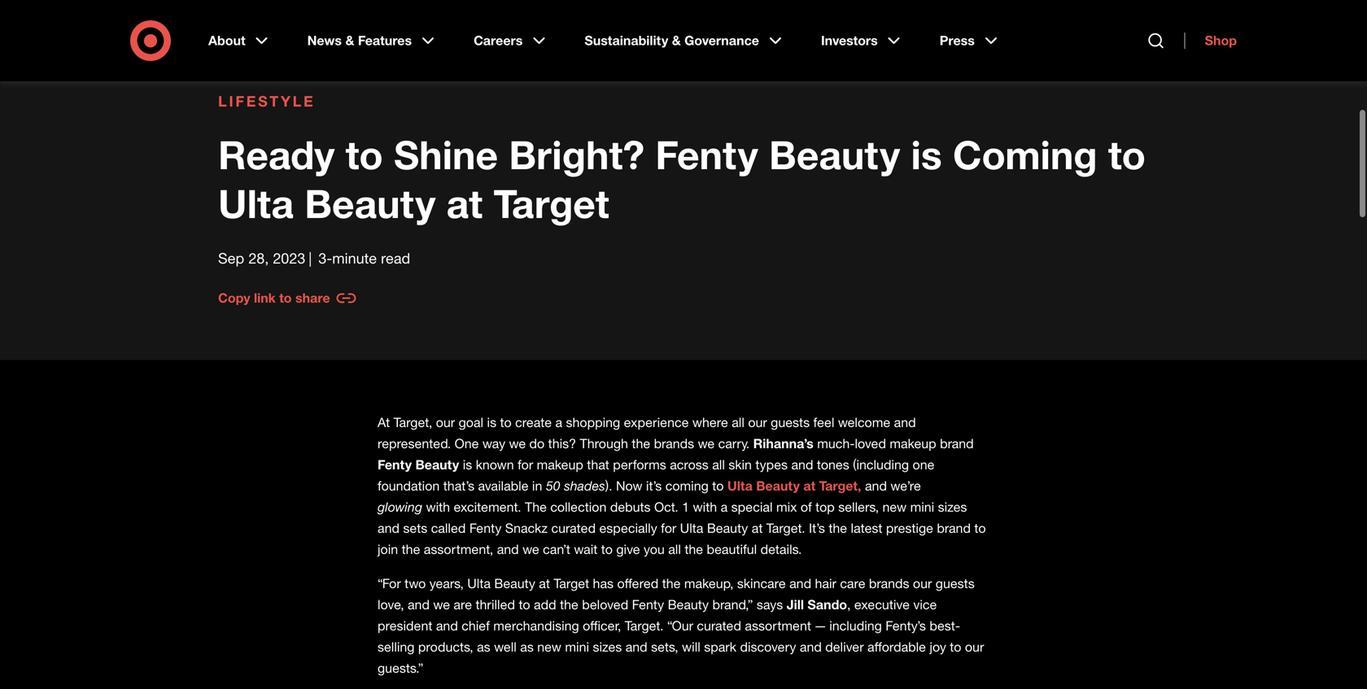Task type: vqa. For each thing, say whether or not it's contained in the screenshot.
Download related to a group of red and white boxes 'image' Download (2 MB) link
no



Task type: describe. For each thing, give the bounding box(es) containing it.
one
[[913, 457, 935, 473]]

target. inside , executive vice president and chief merchandising officer, target. "our curated assortment — including fenty's best- selling products, as well as new mini sizes and sets, will spark discovery and deliver affordable joy to our guests."
[[625, 618, 664, 634]]

are
[[454, 597, 472, 613]]

press
[[940, 33, 975, 48]]

and left sets, on the left
[[626, 640, 648, 655]]

we're
[[891, 478, 922, 494]]

all inside with excitement. the collection debuts oct. 1 with a special mix of top sellers, new mini sizes and sets called fenty snackz curated especially for ulta beauty at target. it's the latest prestige brand to join the assortment, and we can't wait to give you all the beautiful details.
[[669, 542, 681, 558]]

fenty inside rihanna 's much-loved makeup brand fenty beauty
[[378, 457, 412, 473]]

one
[[455, 436, 479, 452]]

brands inside at target, our goal is to create a shopping experience where all our guests feel welcome and represented. one way we do this? through the brands we carry.
[[654, 436, 695, 452]]

across
[[670, 457, 709, 473]]

target, inside at target, our goal is to create a shopping experience where all our guests feel welcome and represented. one way we do this? through the brands we carry.
[[394, 415, 433, 431]]

join
[[378, 542, 398, 558]]

minute
[[332, 250, 377, 267]]

latest
[[851, 521, 883, 537]]

products,
[[418, 640, 474, 655]]

brand,"
[[713, 597, 753, 613]]

executive
[[855, 597, 910, 613]]

bright?
[[509, 131, 645, 179]]

called
[[431, 521, 466, 537]]

foundation
[[378, 478, 440, 494]]

brand inside rihanna 's much-loved makeup brand fenty beauty
[[941, 436, 974, 452]]

sellers,
[[839, 500, 879, 515]]

jill
[[787, 597, 804, 613]]

can't
[[543, 542, 571, 558]]

fenty inside with excitement. the collection debuts oct. 1 with a special mix of top sellers, new mini sizes and sets called fenty snackz curated especially for ulta beauty at target. it's the latest prestige brand to join the assortment, and we can't wait to give you all the beautiful details.
[[470, 521, 502, 537]]

excitement.
[[454, 500, 522, 515]]

about link
[[197, 20, 283, 62]]

target inside "for two years, ulta beauty at target has offered the makeup, skincare and hair care brands our guests love, and we are thrilled to add the beloved fenty beauty brand," says
[[554, 576, 590, 592]]

selling
[[378, 640, 415, 655]]

and down —
[[800, 640, 822, 655]]

the
[[525, 500, 547, 515]]

mini inside , executive vice president and chief merchandising officer, target. "our curated assortment — including fenty's best- selling products, as well as new mini sizes and sets, will spark discovery and deliver affordable joy to our guests."
[[565, 640, 590, 655]]

at inside "for two years, ulta beauty at target has offered the makeup, skincare and hair care brands our guests love, and we are thrilled to add the beloved fenty beauty brand," says
[[539, 576, 550, 592]]

assortment,
[[424, 542, 494, 558]]

the right add
[[560, 597, 579, 613]]

news & features
[[307, 33, 412, 48]]

our inside "for two years, ulta beauty at target has offered the makeup, skincare and hair care brands our guests love, and we are thrilled to add the beloved fenty beauty brand," says
[[914, 576, 933, 592]]

1
[[682, 500, 690, 515]]

give
[[617, 542, 640, 558]]

for inside is known for makeup that performs across all skin types and tones (including one foundation that's available in
[[518, 457, 533, 473]]

ready to shine bright? fenty beauty is coming to ulta beauty at target
[[218, 131, 1146, 228]]

50 shades ). now it's coming to ulta beauty at target, and we're glowing
[[378, 478, 922, 515]]

sustainability & governance link
[[573, 20, 797, 62]]

features
[[358, 33, 412, 48]]

at inside with excitement. the collection debuts oct. 1 with a special mix of top sellers, new mini sizes and sets called fenty snackz curated especially for ulta beauty at target. it's the latest prestige brand to join the assortment, and we can't wait to give you all the beautiful details.
[[752, 521, 763, 537]]

we inside "for two years, ulta beauty at target has offered the makeup, skincare and hair care brands our guests love, and we are thrilled to add the beloved fenty beauty brand," says
[[433, 597, 450, 613]]

two
[[405, 576, 426, 592]]

at
[[378, 415, 390, 431]]

ulta inside ready to shine bright? fenty beauty is coming to ulta beauty at target
[[218, 180, 294, 228]]

guests inside at target, our goal is to create a shopping experience where all our guests feel welcome and represented. one way we do this? through the brands we carry.
[[771, 415, 810, 431]]

makeup,
[[685, 576, 734, 592]]

,
[[848, 597, 851, 613]]

50
[[546, 478, 561, 494]]

copy link to share
[[218, 290, 330, 306]]

makeup inside rihanna 's much-loved makeup brand fenty beauty
[[890, 436, 937, 452]]

glowing
[[378, 500, 423, 515]]

especially
[[600, 521, 658, 537]]

mix
[[777, 500, 797, 515]]

joy
[[930, 640, 947, 655]]

top
[[816, 500, 835, 515]]

wait
[[574, 542, 598, 558]]

has
[[593, 576, 614, 592]]

to inside 50 shades ). now it's coming to ulta beauty at target, and we're glowing
[[713, 478, 724, 494]]

where
[[693, 415, 729, 431]]

beautiful
[[707, 542, 757, 558]]

shop
[[1206, 33, 1238, 48]]

much-
[[818, 436, 855, 452]]

special
[[732, 500, 773, 515]]

sets
[[403, 521, 428, 537]]

new inside with excitement. the collection debuts oct. 1 with a special mix of top sellers, new mini sizes and sets called fenty snackz curated especially for ulta beauty at target. it's the latest prestige brand to join the assortment, and we can't wait to give you all the beautiful details.
[[883, 500, 907, 515]]

vice
[[914, 597, 937, 613]]

careers
[[474, 33, 523, 48]]

a inside with excitement. the collection debuts oct. 1 with a special mix of top sellers, new mini sizes and sets called fenty snackz curated especially for ulta beauty at target. it's the latest prestige brand to join the assortment, and we can't wait to give you all the beautiful details.
[[721, 500, 728, 515]]

it's
[[646, 478, 662, 494]]

and down snackz
[[497, 542, 519, 558]]

governance
[[685, 33, 760, 48]]

snackz
[[505, 521, 548, 537]]

fenty inside ready to shine bright? fenty beauty is coming to ulta beauty at target
[[656, 131, 759, 179]]

performs
[[613, 457, 667, 473]]

's
[[804, 436, 814, 452]]

investors link
[[810, 20, 916, 62]]

lifestyle
[[218, 92, 315, 110]]

it's
[[809, 521, 826, 537]]

debuts
[[611, 500, 651, 515]]

details.
[[761, 542, 802, 558]]

available
[[478, 478, 529, 494]]

and inside at target, our goal is to create a shopping experience where all our guests feel welcome and represented. one way we do this? through the brands we carry.
[[895, 415, 916, 431]]

careers link
[[463, 20, 560, 62]]

officer,
[[583, 618, 621, 634]]

we left do
[[509, 436, 526, 452]]

, executive vice president and chief merchandising officer, target. "our curated assortment — including fenty's best- selling products, as well as new mini sizes and sets, will spark discovery and deliver affordable joy to our guests."
[[378, 597, 985, 677]]

3-minute read
[[319, 250, 411, 267]]

to inside at target, our goal is to create a shopping experience where all our guests feel welcome and represented. one way we do this? through the brands we carry.
[[500, 415, 512, 431]]

shopping
[[566, 415, 621, 431]]

you
[[644, 542, 665, 558]]

1 as from the left
[[477, 640, 491, 655]]

coming
[[666, 478, 709, 494]]

do
[[530, 436, 545, 452]]

skincare
[[738, 576, 786, 592]]

investors
[[822, 33, 878, 48]]

and inside 50 shades ). now it's coming to ulta beauty at target, and we're glowing
[[866, 478, 887, 494]]

spark
[[704, 640, 737, 655]]

lifestyle link
[[218, 92, 1150, 111]]

makeup inside is known for makeup that performs across all skin types and tones (including one foundation that's available in
[[537, 457, 584, 473]]

rihanna 's much-loved makeup brand fenty beauty
[[378, 436, 974, 473]]



Task type: locate. For each thing, give the bounding box(es) containing it.
all right you
[[669, 542, 681, 558]]

1 horizontal spatial mini
[[911, 500, 935, 515]]

ulta inside 50 shades ). now it's coming to ulta beauty at target, and we're glowing
[[728, 478, 753, 494]]

).
[[606, 478, 613, 494]]

to
[[346, 131, 383, 179], [1109, 131, 1146, 179], [279, 290, 292, 306], [500, 415, 512, 431], [713, 478, 724, 494], [975, 521, 986, 537], [602, 542, 613, 558], [519, 597, 531, 613], [950, 640, 962, 655]]

create
[[516, 415, 552, 431]]

to inside button
[[279, 290, 292, 306]]

we left are
[[433, 597, 450, 613]]

0 horizontal spatial makeup
[[537, 457, 584, 473]]

1 horizontal spatial is
[[487, 415, 497, 431]]

our
[[436, 415, 455, 431], [749, 415, 768, 431], [914, 576, 933, 592], [966, 640, 985, 655]]

the inside at target, our goal is to create a shopping experience where all our guests feel welcome and represented. one way we do this? through the brands we carry.
[[632, 436, 651, 452]]

target, up "represented." on the left
[[394, 415, 433, 431]]

affordable
[[868, 640, 927, 655]]

all up carry.
[[732, 415, 745, 431]]

fenty up foundation
[[378, 457, 412, 473]]

way
[[483, 436, 506, 452]]

at target, our goal is to create a shopping experience where all our guests feel welcome and represented. one way we do this? through the brands we carry.
[[378, 415, 916, 452]]

merchandising
[[494, 618, 580, 634]]

1 vertical spatial new
[[538, 640, 562, 655]]

1 vertical spatial makeup
[[537, 457, 584, 473]]

shades
[[564, 478, 606, 494]]

beauty inside rihanna 's much-loved makeup brand fenty beauty
[[416, 457, 459, 473]]

0 vertical spatial mini
[[911, 500, 935, 515]]

mini inside with excitement. the collection debuts oct. 1 with a special mix of top sellers, new mini sizes and sets called fenty snackz curated especially for ulta beauty at target. it's the latest prestige brand to join the assortment, and we can't wait to give you all the beautiful details.
[[911, 500, 935, 515]]

offered
[[618, 576, 659, 592]]

mini down officer,
[[565, 640, 590, 655]]

at down shine
[[447, 180, 483, 228]]

rihanna
[[754, 436, 804, 452]]

0 horizontal spatial curated
[[552, 521, 596, 537]]

0 horizontal spatial as
[[477, 640, 491, 655]]

in
[[532, 478, 543, 494]]

0 horizontal spatial is
[[463, 457, 472, 473]]

our right 'joy'
[[966, 640, 985, 655]]

0 horizontal spatial guests
[[771, 415, 810, 431]]

feel
[[814, 415, 835, 431]]

1 vertical spatial is
[[487, 415, 497, 431]]

0 vertical spatial target.
[[767, 521, 806, 537]]

makeup down this?
[[537, 457, 584, 473]]

copy
[[218, 290, 250, 306]]

2 horizontal spatial all
[[732, 415, 745, 431]]

beauty inside 50 shades ). now it's coming to ulta beauty at target, and we're glowing
[[757, 478, 800, 494]]

1 horizontal spatial a
[[721, 500, 728, 515]]

0 vertical spatial for
[[518, 457, 533, 473]]

0 horizontal spatial mini
[[565, 640, 590, 655]]

our left goal
[[436, 415, 455, 431]]

and up 'jill'
[[790, 576, 812, 592]]

the right offered
[[663, 576, 681, 592]]

guests up vice
[[936, 576, 975, 592]]

discovery
[[741, 640, 797, 655]]

1 horizontal spatial sizes
[[939, 500, 968, 515]]

1 vertical spatial a
[[721, 500, 728, 515]]

0 vertical spatial is
[[912, 131, 943, 179]]

is known for makeup that performs across all skin types and tones (including one foundation that's available in
[[378, 457, 935, 494]]

1 vertical spatial target,
[[820, 478, 862, 494]]

at up 'of'
[[804, 478, 816, 494]]

1 horizontal spatial makeup
[[890, 436, 937, 452]]

with up called
[[426, 500, 450, 515]]

2 vertical spatial is
[[463, 457, 472, 473]]

sustainability & governance
[[585, 33, 760, 48]]

beauty inside with excitement. the collection debuts oct. 1 with a special mix of top sellers, new mini sizes and sets called fenty snackz curated especially for ulta beauty at target. it's the latest prestige brand to join the assortment, and we can't wait to give you all the beautiful details.
[[707, 521, 749, 537]]

hair
[[815, 576, 837, 592]]

brands up across
[[654, 436, 695, 452]]

0 horizontal spatial sizes
[[593, 640, 622, 655]]

target, inside 50 shades ). now it's coming to ulta beauty at target, and we're glowing
[[820, 478, 862, 494]]

we
[[509, 436, 526, 452], [698, 436, 715, 452], [523, 542, 540, 558], [433, 597, 450, 613]]

now
[[616, 478, 643, 494]]

0 vertical spatial curated
[[552, 521, 596, 537]]

1 horizontal spatial guests
[[936, 576, 975, 592]]

at inside ready to shine bright? fenty beauty is coming to ulta beauty at target
[[447, 180, 483, 228]]

2 horizontal spatial is
[[912, 131, 943, 179]]

1 with from the left
[[426, 500, 450, 515]]

our inside , executive vice president and chief merchandising officer, target. "our curated assortment — including fenty's best- selling products, as well as new mini sizes and sets, will spark discovery and deliver affordable joy to our guests."
[[966, 640, 985, 655]]

sando
[[808, 597, 848, 613]]

1 vertical spatial brand
[[937, 521, 971, 537]]

assortment
[[745, 618, 812, 634]]

1 vertical spatial curated
[[697, 618, 742, 634]]

1 vertical spatial for
[[661, 521, 677, 537]]

chief
[[462, 618, 490, 634]]

1 vertical spatial target
[[554, 576, 590, 592]]

oct.
[[655, 500, 679, 515]]

0 horizontal spatial a
[[556, 415, 563, 431]]

coming
[[953, 131, 1098, 179]]

& inside sustainability & governance link
[[672, 33, 681, 48]]

ulta down ready
[[218, 180, 294, 228]]

guests inside "for two years, ulta beauty at target has offered the makeup, skincare and hair care brands our guests love, and we are thrilled to add the beloved fenty beauty brand," says
[[936, 576, 975, 592]]

—
[[815, 618, 826, 634]]

the down sets
[[402, 542, 420, 558]]

is inside at target, our goal is to create a shopping experience where all our guests feel welcome and represented. one way we do this? through the brands we carry.
[[487, 415, 497, 431]]

a left special
[[721, 500, 728, 515]]

target, down tones
[[820, 478, 862, 494]]

1 horizontal spatial &
[[672, 33, 681, 48]]

1 horizontal spatial all
[[713, 457, 725, 473]]

0 vertical spatial target
[[494, 180, 610, 228]]

0 vertical spatial new
[[883, 500, 907, 515]]

1 & from the left
[[346, 33, 355, 48]]

new down merchandising
[[538, 640, 562, 655]]

2023
[[273, 250, 306, 267]]

2 with from the left
[[693, 500, 717, 515]]

target. inside with excitement. the collection debuts oct. 1 with a special mix of top sellers, new mini sizes and sets called fenty snackz curated especially for ulta beauty at target. it's the latest prestige brand to join the assortment, and we can't wait to give you all the beautiful details.
[[767, 521, 806, 537]]

fenty down excitement.
[[470, 521, 502, 537]]

0 vertical spatial all
[[732, 415, 745, 431]]

new down we're
[[883, 500, 907, 515]]

ulta inside "for two years, ulta beauty at target has offered the makeup, skincare and hair care brands our guests love, and we are thrilled to add the beloved fenty beauty brand," says
[[468, 576, 491, 592]]

ulta down the skin
[[728, 478, 753, 494]]

0 vertical spatial target,
[[394, 415, 433, 431]]

welcome
[[839, 415, 891, 431]]

target. up sets, on the left
[[625, 618, 664, 634]]

all left the skin
[[713, 457, 725, 473]]

0 vertical spatial brand
[[941, 436, 974, 452]]

as right "well"
[[520, 640, 534, 655]]

and down 's
[[792, 457, 814, 473]]

best-
[[930, 618, 961, 634]]

loved
[[855, 436, 887, 452]]

that
[[587, 457, 610, 473]]

care
[[841, 576, 866, 592]]

&
[[346, 33, 355, 48], [672, 33, 681, 48]]

1 horizontal spatial new
[[883, 500, 907, 515]]

& inside news & features link
[[346, 33, 355, 48]]

new inside , executive vice president and chief merchandising officer, target. "our curated assortment — including fenty's best- selling products, as well as new mini sizes and sets, will spark discovery and deliver affordable joy to our guests."
[[538, 640, 562, 655]]

"our
[[668, 618, 694, 634]]

to inside "for two years, ulta beauty at target has offered the makeup, skincare and hair care brands our guests love, and we are thrilled to add the beloved fenty beauty brand," says
[[519, 597, 531, 613]]

a inside at target, our goal is to create a shopping experience where all our guests feel welcome and represented. one way we do this? through the brands we carry.
[[556, 415, 563, 431]]

share
[[296, 290, 330, 306]]

new
[[883, 500, 907, 515], [538, 640, 562, 655]]

skin
[[729, 457, 752, 473]]

0 horizontal spatial target,
[[394, 415, 433, 431]]

at inside 50 shades ). now it's coming to ulta beauty at target, and we're glowing
[[804, 478, 816, 494]]

a up this?
[[556, 415, 563, 431]]

the up the performs
[[632, 436, 651, 452]]

all inside is known for makeup that performs across all skin types and tones (including one foundation that's available in
[[713, 457, 725, 473]]

we down snackz
[[523, 542, 540, 558]]

sets,
[[651, 640, 679, 655]]

1 vertical spatial mini
[[565, 640, 590, 655]]

brands up executive
[[870, 576, 910, 592]]

brands inside "for two years, ulta beauty at target has offered the makeup, skincare and hair care brands our guests love, and we are thrilled to add the beloved fenty beauty brand," says
[[870, 576, 910, 592]]

& right news
[[346, 33, 355, 48]]

for down oct.
[[661, 521, 677, 537]]

for down do
[[518, 457, 533, 473]]

this?
[[549, 436, 577, 452]]

1 vertical spatial all
[[713, 457, 725, 473]]

and right welcome
[[895, 415, 916, 431]]

fenty down lifestyle link
[[656, 131, 759, 179]]

& for governance
[[672, 33, 681, 48]]

1 horizontal spatial as
[[520, 640, 534, 655]]

a
[[556, 415, 563, 431], [721, 500, 728, 515]]

0 horizontal spatial brands
[[654, 436, 695, 452]]

1 vertical spatial guests
[[936, 576, 975, 592]]

we inside with excitement. the collection debuts oct. 1 with a special mix of top sellers, new mini sizes and sets called fenty snackz curated especially for ulta beauty at target. it's the latest prestige brand to join the assortment, and we can't wait to give you all the beautiful details.
[[523, 542, 540, 558]]

through
[[580, 436, 629, 452]]

collection
[[551, 500, 607, 515]]

1 horizontal spatial target.
[[767, 521, 806, 537]]

at down special
[[752, 521, 763, 537]]

1 horizontal spatial brands
[[870, 576, 910, 592]]

the up makeup,
[[685, 542, 704, 558]]

target inside ready to shine bright? fenty beauty is coming to ulta beauty at target
[[494, 180, 610, 228]]

love,
[[378, 597, 404, 613]]

shop link
[[1185, 33, 1238, 49]]

with right 1
[[693, 500, 717, 515]]

is inside is known for makeup that performs across all skin types and tones (including one foundation that's available in
[[463, 457, 472, 473]]

guests."
[[378, 661, 424, 677]]

1 horizontal spatial curated
[[697, 618, 742, 634]]

news & features link
[[296, 20, 450, 62]]

for
[[518, 457, 533, 473], [661, 521, 677, 537]]

0 vertical spatial guests
[[771, 415, 810, 431]]

add
[[534, 597, 557, 613]]

mini
[[911, 500, 935, 515], [565, 640, 590, 655]]

as left "well"
[[477, 640, 491, 655]]

guests up rihanna
[[771, 415, 810, 431]]

sustainability
[[585, 33, 669, 48]]

says
[[757, 597, 783, 613]]

goal
[[459, 415, 484, 431]]

and up join at the left bottom of page
[[378, 521, 400, 537]]

is inside ready to shine bright? fenty beauty is coming to ulta beauty at target
[[912, 131, 943, 179]]

makeup
[[890, 436, 937, 452], [537, 457, 584, 473]]

ulta down 1
[[680, 521, 704, 537]]

fenty down offered
[[632, 597, 665, 613]]

including
[[830, 618, 882, 634]]

copy link to share button
[[218, 289, 356, 308]]

mini up the prestige
[[911, 500, 935, 515]]

sizes inside , executive vice president and chief merchandising officer, target. "our curated assortment — including fenty's best- selling products, as well as new mini sizes and sets, will spark discovery and deliver affordable joy to our guests."
[[593, 640, 622, 655]]

known
[[476, 457, 514, 473]]

& for features
[[346, 33, 355, 48]]

makeup up one
[[890, 436, 937, 452]]

0 vertical spatial sizes
[[939, 500, 968, 515]]

for inside with excitement. the collection debuts oct. 1 with a special mix of top sellers, new mini sizes and sets called fenty snackz curated especially for ulta beauty at target. it's the latest prestige brand to join the assortment, and we can't wait to give you all the beautiful details.
[[661, 521, 677, 537]]

our up rihanna
[[749, 415, 768, 431]]

(including
[[853, 457, 910, 473]]

target left has
[[554, 576, 590, 592]]

& left governance
[[672, 33, 681, 48]]

0 horizontal spatial all
[[669, 542, 681, 558]]

0 vertical spatial a
[[556, 415, 563, 431]]

and inside is known for makeup that performs across all skin types and tones (including one foundation that's available in
[[792, 457, 814, 473]]

curated up the spark
[[697, 618, 742, 634]]

0 horizontal spatial for
[[518, 457, 533, 473]]

curated inside , executive vice president and chief merchandising officer, target. "our curated assortment — including fenty's best- selling products, as well as new mini sizes and sets, will spark discovery and deliver affordable joy to our guests."
[[697, 618, 742, 634]]

sizes inside with excitement. the collection debuts oct. 1 with a special mix of top sellers, new mini sizes and sets called fenty snackz curated especially for ulta beauty at target. it's the latest prestige brand to join the assortment, and we can't wait to give you all the beautiful details.
[[939, 500, 968, 515]]

ulta beauty at target, link
[[728, 478, 862, 494]]

0 vertical spatial makeup
[[890, 436, 937, 452]]

target. down mix
[[767, 521, 806, 537]]

prestige
[[887, 521, 934, 537]]

brands
[[654, 436, 695, 452], [870, 576, 910, 592]]

0 vertical spatial brands
[[654, 436, 695, 452]]

at
[[447, 180, 483, 228], [804, 478, 816, 494], [752, 521, 763, 537], [539, 576, 550, 592]]

1 vertical spatial target.
[[625, 618, 664, 634]]

ulta up are
[[468, 576, 491, 592]]

with excitement. the collection debuts oct. 1 with a special mix of top sellers, new mini sizes and sets called fenty snackz curated especially for ulta beauty at target. it's the latest prestige brand to join the assortment, and we can't wait to give you all the beautiful details.
[[378, 500, 986, 558]]

0 horizontal spatial &
[[346, 33, 355, 48]]

we down where
[[698, 436, 715, 452]]

brand inside with excitement. the collection debuts oct. 1 with a special mix of top sellers, new mini sizes and sets called fenty snackz curated especially for ulta beauty at target. it's the latest prestige brand to join the assortment, and we can't wait to give you all the beautiful details.
[[937, 521, 971, 537]]

0 horizontal spatial target.
[[625, 618, 664, 634]]

2 vertical spatial all
[[669, 542, 681, 558]]

fenty inside "for two years, ulta beauty at target has offered the makeup, skincare and hair care brands our guests love, and we are thrilled to add the beloved fenty beauty brand," says
[[632, 597, 665, 613]]

1 horizontal spatial target,
[[820, 478, 862, 494]]

that's
[[444, 478, 475, 494]]

the right "it's"
[[829, 521, 848, 537]]

curated down collection
[[552, 521, 596, 537]]

and up "products,"
[[436, 618, 458, 634]]

represented.
[[378, 436, 451, 452]]

1 horizontal spatial for
[[661, 521, 677, 537]]

curated inside with excitement. the collection debuts oct. 1 with a special mix of top sellers, new mini sizes and sets called fenty snackz curated especially for ulta beauty at target. it's the latest prestige brand to join the assortment, and we can't wait to give you all the beautiful details.
[[552, 521, 596, 537]]

all inside at target, our goal is to create a shopping experience where all our guests feel welcome and represented. one way we do this? through the brands we carry.
[[732, 415, 745, 431]]

2 & from the left
[[672, 33, 681, 48]]

and down two
[[408, 597, 430, 613]]

and down the (including
[[866, 478, 887, 494]]

link
[[254, 290, 276, 306]]

0 horizontal spatial new
[[538, 640, 562, 655]]

2 as from the left
[[520, 640, 534, 655]]

1 vertical spatial brands
[[870, 576, 910, 592]]

1 vertical spatial sizes
[[593, 640, 622, 655]]

"for two years, ulta beauty at target has offered the makeup, skincare and hair care brands our guests love, and we are thrilled to add the beloved fenty beauty brand," says
[[378, 576, 975, 613]]

our up vice
[[914, 576, 933, 592]]

to inside , executive vice president and chief merchandising officer, target. "our curated assortment — including fenty's best- selling products, as well as new mini sizes and sets, will spark discovery and deliver affordable joy to our guests."
[[950, 640, 962, 655]]

with
[[426, 500, 450, 515], [693, 500, 717, 515]]

target down bright?
[[494, 180, 610, 228]]

news
[[307, 33, 342, 48]]

of
[[801, 500, 812, 515]]

1 horizontal spatial with
[[693, 500, 717, 515]]

at up add
[[539, 576, 550, 592]]

sep 28, 2023
[[218, 250, 306, 267]]

ulta inside with excitement. the collection debuts oct. 1 with a special mix of top sellers, new mini sizes and sets called fenty snackz curated especially for ulta beauty at target. it's the latest prestige brand to join the assortment, and we can't wait to give you all the beautiful details.
[[680, 521, 704, 537]]

president
[[378, 618, 433, 634]]

0 horizontal spatial with
[[426, 500, 450, 515]]



